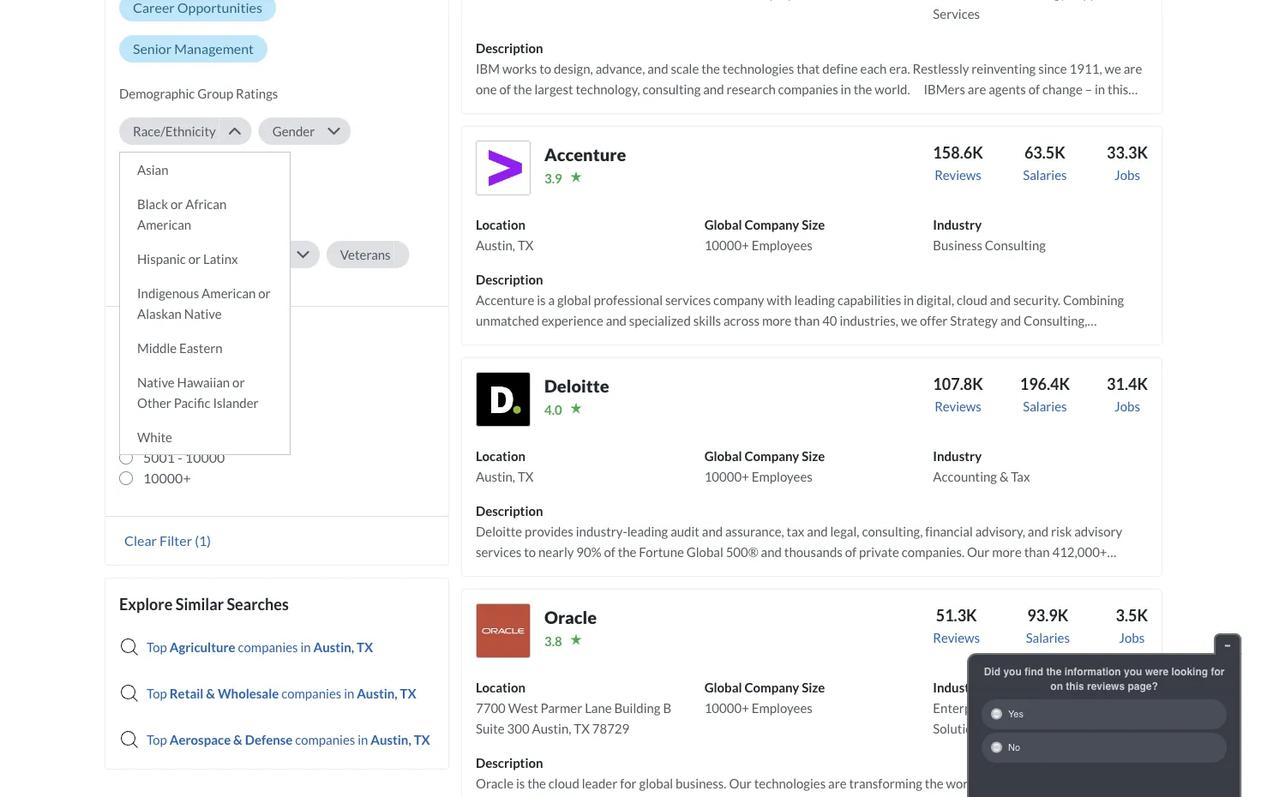 Task type: locate. For each thing, give the bounding box(es) containing it.
reviews down 158.6k
[[935, 167, 982, 183]]

location down deloitte 'image'
[[476, 448, 525, 464]]

top left 'retail'
[[147, 686, 167, 701]]

as
[[963, 796, 976, 797]]

the for cloud
[[527, 776, 546, 791]]

1 vertical spatial location
[[476, 448, 525, 464]]

our
[[698, 796, 717, 797]]

american down latinx
[[202, 285, 256, 301]]

in inside description oracle is the cloud leader for global business. our technologies are transforming the world and no matter how complex, they have one thing in common: making our shared future better. realize your potential as part of a company that'
[[587, 796, 598, 797]]

1 horizontal spatial american
[[202, 285, 256, 301]]

oracle up 3.8
[[544, 607, 597, 627]]

services
[[933, 6, 980, 21]]

1 industry from the top
[[933, 217, 982, 232]]

1 vertical spatial for
[[620, 776, 637, 791]]

location inside the location 7700 west parmer lane building b suite 300 austin, tx 78729
[[476, 680, 525, 695]]

0 vertical spatial american
[[137, 217, 191, 232]]

reviews inside 158.6k reviews
[[935, 167, 982, 183]]

caregiver
[[228, 247, 284, 262]]

salaries inside 196.4k salaries
[[1023, 399, 1067, 414]]

austin,
[[476, 237, 515, 253], [476, 469, 515, 484], [313, 639, 354, 655], [357, 686, 398, 701], [532, 721, 571, 736], [371, 732, 411, 747]]

companies for defense
[[295, 732, 355, 747]]

0 vertical spatial location austin, tx
[[476, 217, 534, 253]]

location austin, tx down accenture image
[[476, 217, 534, 253]]

or inside indigenous american or alaskan native
[[258, 285, 271, 301]]

1 top from the top
[[147, 639, 167, 655]]

or up islander
[[232, 375, 245, 390]]

companies down searches
[[238, 639, 298, 655]]

201 - 500
[[143, 387, 201, 404]]

- for 1001
[[178, 429, 182, 445]]

one
[[532, 796, 554, 797]]

american
[[137, 217, 191, 232], [202, 285, 256, 301]]

transforming
[[849, 776, 922, 791]]

1 vertical spatial top
[[147, 686, 167, 701]]

7700
[[476, 700, 506, 716]]

you up page?
[[1124, 666, 1142, 678]]

2 industry from the top
[[933, 448, 982, 464]]

1 vertical spatial native
[[137, 375, 175, 390]]

2 top from the top
[[147, 686, 167, 701]]

1 vertical spatial american
[[202, 285, 256, 301]]

& left tax
[[1000, 469, 1009, 484]]

4.0
[[544, 402, 562, 417]]

your
[[882, 796, 908, 797]]

3.9
[[544, 171, 562, 186]]

native inside native hawaiian or other pacific islander
[[137, 375, 175, 390]]

- for 1
[[154, 346, 159, 363]]

2 vertical spatial top
[[147, 732, 167, 747]]

3 description from the top
[[476, 503, 543, 519]]

78729
[[592, 721, 629, 736]]

- for 51
[[162, 367, 166, 384]]

for up common:
[[620, 776, 637, 791]]

158.6k
[[933, 143, 983, 162]]

salaries down 93.9k
[[1026, 630, 1070, 645]]

salaries for deloitte
[[1023, 399, 1067, 414]]

description inside description oracle is the cloud leader for global business. our technologies are transforming the world and no matter how complex, they have one thing in common: making our shared future better. realize your potential as part of a company that'
[[476, 755, 543, 771]]

- left "5000"
[[178, 429, 182, 445]]

1 vertical spatial global company size 10000+ employees
[[704, 448, 825, 484]]

1 vertical spatial employees
[[752, 469, 813, 484]]

oracle
[[544, 607, 597, 627], [476, 776, 514, 791]]

industry up 'business'
[[933, 217, 982, 232]]

3 location from the top
[[476, 680, 525, 695]]

2 vertical spatial jobs
[[1119, 630, 1145, 645]]

jobs for accenture
[[1115, 167, 1140, 183]]

the up on
[[1046, 666, 1062, 678]]

african
[[185, 196, 227, 212]]

or for hispanic
[[188, 251, 201, 267]]

2 vertical spatial industry
[[933, 680, 982, 695]]

companies up top aerospace & defense companies in austin, tx on the left bottom of the page
[[281, 686, 341, 701]]

0 horizontal spatial the
[[527, 776, 546, 791]]

austin, inside the location 7700 west parmer lane building b suite 300 austin, tx 78729
[[532, 721, 571, 736]]

2 description from the top
[[476, 272, 543, 287]]

salaries down 63.5k
[[1023, 167, 1067, 183]]

top
[[147, 639, 167, 655], [147, 686, 167, 701], [147, 732, 167, 747]]

1 global company size 10000+ employees from the top
[[704, 217, 825, 253]]

jobs
[[1115, 167, 1140, 183], [1115, 399, 1140, 414], [1119, 630, 1145, 645]]

native up 'other'
[[137, 375, 175, 390]]

10000
[[185, 449, 225, 466]]

0 vertical spatial industry
[[933, 217, 982, 232]]

native up global company size
[[184, 306, 222, 321]]

top for top aerospace & defense companies in austin, tx
[[147, 732, 167, 747]]

0 horizontal spatial oracle
[[476, 776, 514, 791]]

& right 'retail'
[[206, 686, 215, 701]]

did
[[984, 666, 1001, 678]]

2 location austin, tx from the top
[[476, 448, 534, 484]]

1 employees from the top
[[752, 237, 813, 253]]

reviews
[[935, 167, 982, 183], [935, 399, 982, 414], [933, 630, 980, 645]]

oracle image
[[476, 603, 531, 658]]

this
[[1066, 680, 1084, 692]]

salaries for oracle
[[1026, 630, 1070, 645]]

(1)
[[195, 532, 211, 549]]

jobs inside 3.5k jobs
[[1119, 630, 1145, 645]]

complex,
[[1089, 776, 1139, 791]]

jobs inside 33.3k jobs
[[1115, 167, 1140, 183]]

1 vertical spatial location austin, tx
[[476, 448, 534, 484]]

employees for deloitte
[[752, 469, 813, 484]]

jobs inside 31.4k jobs
[[1115, 399, 1140, 414]]

or left family
[[173, 247, 186, 262]]

common:
[[600, 796, 652, 797]]

network
[[1060, 700, 1110, 716]]

- for 201
[[170, 387, 174, 404]]

0 horizontal spatial for
[[620, 776, 637, 791]]

industry inside industry accounting & tax
[[933, 448, 982, 464]]

future
[[761, 796, 796, 797]]

agriculture
[[170, 639, 235, 655]]

you right did
[[1003, 666, 1022, 678]]

0 vertical spatial oracle
[[544, 607, 597, 627]]

industry inside "industry enterprise software & network solutions"
[[933, 680, 982, 695]]

aerospace
[[170, 732, 231, 747]]

industry inside industry business consulting
[[933, 217, 982, 232]]

- right the 501
[[170, 408, 174, 425]]

middle
[[137, 340, 177, 356]]

3.8
[[544, 633, 562, 649]]

1 horizontal spatial for
[[1211, 666, 1225, 678]]

location austin, tx down deloitte 'image'
[[476, 448, 534, 484]]

1 vertical spatial oracle
[[476, 776, 514, 791]]

1 location austin, tx from the top
[[476, 217, 534, 253]]

2 location from the top
[[476, 448, 525, 464]]

&
[[1000, 469, 1009, 484], [206, 686, 215, 701], [1049, 700, 1058, 716], [233, 732, 242, 747]]

1 vertical spatial jobs
[[1115, 399, 1140, 414]]

or right 'black' on the top left of the page
[[171, 196, 183, 212]]

107.8k
[[933, 375, 983, 393]]

global company size 10000+ employees for accenture
[[704, 217, 825, 253]]

jobs down 31.4k
[[1115, 399, 1140, 414]]

0 vertical spatial location
[[476, 217, 525, 232]]

white
[[137, 429, 172, 445]]

tx inside the location 7700 west parmer lane building b suite 300 austin, tx 78729
[[574, 721, 590, 736]]

industry for accenture
[[933, 217, 982, 232]]

yes
[[1008, 709, 1024, 720]]

63.5k salaries
[[1023, 143, 1067, 183]]

-
[[154, 346, 159, 363], [162, 367, 166, 384], [170, 387, 174, 404], [170, 408, 174, 425], [178, 429, 182, 445], [178, 449, 182, 466]]

the up one
[[527, 776, 546, 791]]

the up potential
[[925, 776, 944, 791]]

or left latinx
[[188, 251, 201, 267]]

1 horizontal spatial you
[[1124, 666, 1142, 678]]

- right 201
[[170, 387, 174, 404]]

are
[[828, 776, 847, 791]]

industry
[[933, 217, 982, 232], [933, 448, 982, 464], [933, 680, 982, 695]]

1 location from the top
[[476, 217, 525, 232]]

global company size 10000+ employees for oracle
[[704, 680, 825, 716]]

jobs down 3.5k
[[1119, 630, 1145, 645]]

enterprise
[[933, 700, 992, 716]]

reviews down 51.3k
[[933, 630, 980, 645]]

latinx
[[203, 251, 238, 267]]

american down 'black' on the top left of the page
[[137, 217, 191, 232]]

company for accenture
[[745, 217, 799, 232]]

33.3k
[[1107, 143, 1148, 162]]

107.8k reviews
[[933, 375, 983, 414]]

global company size 10000+ employees
[[704, 217, 825, 253], [704, 448, 825, 484], [704, 680, 825, 716]]

retail
[[170, 686, 204, 701]]

- right 51 at left
[[162, 367, 166, 384]]

2 vertical spatial location
[[476, 680, 525, 695]]

0 vertical spatial for
[[1211, 666, 1225, 678]]

1 horizontal spatial the
[[925, 776, 944, 791]]

location down accenture image
[[476, 217, 525, 232]]

0 vertical spatial employees
[[752, 237, 813, 253]]

1 vertical spatial companies
[[281, 686, 341, 701]]

world
[[946, 776, 979, 791]]

0 vertical spatial native
[[184, 306, 222, 321]]

3 industry from the top
[[933, 680, 982, 695]]

location austin, tx for deloitte
[[476, 448, 534, 484]]

0 horizontal spatial native
[[137, 375, 175, 390]]

10000+ for accenture
[[704, 237, 749, 253]]

top aerospace & defense companies in austin, tx
[[147, 732, 430, 747]]

oracle up they
[[476, 776, 514, 791]]

size for deloitte
[[802, 448, 825, 464]]

1 vertical spatial industry
[[933, 448, 982, 464]]

2 vertical spatial salaries
[[1026, 630, 1070, 645]]

company for oracle
[[745, 680, 799, 695]]

location for deloitte
[[476, 448, 525, 464]]

gender
[[272, 123, 315, 139]]

201
[[143, 387, 167, 404]]

deloitte
[[544, 375, 609, 396]]

no
[[1005, 776, 1019, 791]]

reviews for deloitte
[[935, 399, 982, 414]]

4 description from the top
[[476, 755, 543, 771]]

no
[[1008, 742, 1020, 753]]

native inside indigenous american or alaskan native
[[184, 306, 222, 321]]

2 vertical spatial companies
[[295, 732, 355, 747]]

or for black
[[171, 196, 183, 212]]

location for oracle
[[476, 680, 525, 695]]

reviews inside 107.8k reviews
[[935, 399, 982, 414]]

is
[[516, 776, 525, 791]]

2 vertical spatial global company size 10000+ employees
[[704, 680, 825, 716]]

2 vertical spatial employees
[[752, 700, 813, 716]]

reviews down 107.8k
[[935, 399, 982, 414]]

companies right defense at the bottom left of page
[[295, 732, 355, 747]]

top down explore on the left bottom of page
[[147, 639, 167, 655]]

& down on
[[1049, 700, 1058, 716]]

& left defense at the bottom left of page
[[233, 732, 242, 747]]

2 global company size 10000+ employees from the top
[[704, 448, 825, 484]]

or down caregiver
[[258, 285, 271, 301]]

2 employees from the top
[[752, 469, 813, 484]]

3 top from the top
[[147, 732, 167, 747]]

1 vertical spatial salaries
[[1023, 399, 1067, 414]]

0 vertical spatial reviews
[[935, 167, 982, 183]]

50
[[161, 346, 177, 363]]

industry up accounting
[[933, 448, 982, 464]]

location up 7700
[[476, 680, 525, 695]]

industry accounting & tax
[[933, 448, 1030, 484]]

0 horizontal spatial you
[[1003, 666, 1022, 678]]

3.5k jobs
[[1116, 606, 1148, 645]]

top retail & wholesale companies in austin, tx
[[147, 686, 416, 701]]

industry business consulting
[[933, 217, 1046, 253]]

- down 1001 - 5000
[[178, 449, 182, 466]]

employees for oracle
[[752, 700, 813, 716]]

industry up enterprise
[[933, 680, 982, 695]]

location austin, tx for accenture
[[476, 217, 534, 253]]

filter
[[160, 532, 192, 549]]

- right "1" on the top left of the page
[[154, 346, 159, 363]]

& for top aerospace & defense companies in austin, tx
[[233, 732, 242, 747]]

top left aerospace on the bottom left of the page
[[147, 732, 167, 747]]

description
[[476, 40, 543, 56], [476, 272, 543, 287], [476, 503, 543, 519], [476, 755, 543, 771]]

10000+ for deloitte
[[704, 469, 749, 484]]

salaries down 196.4k
[[1023, 399, 1067, 414]]

0 vertical spatial global company size 10000+ employees
[[704, 217, 825, 253]]

3 employees from the top
[[752, 700, 813, 716]]

1 horizontal spatial native
[[184, 306, 222, 321]]

the
[[1046, 666, 1062, 678], [527, 776, 546, 791], [925, 776, 944, 791]]

american inside the black or african american
[[137, 217, 191, 232]]

3 global company size 10000+ employees from the top
[[704, 680, 825, 716]]

0 vertical spatial top
[[147, 639, 167, 655]]

race/ethnicity
[[133, 123, 216, 139]]

93.9k salaries
[[1026, 606, 1070, 645]]

jobs down 33.3k
[[1115, 167, 1140, 183]]

1001 - 5000
[[143, 429, 217, 445]]

the inside did you find the information you were looking for on this reviews page?
[[1046, 666, 1062, 678]]

black or african american
[[137, 196, 227, 232]]

reviews
[[1087, 680, 1125, 692]]

for right looking
[[1211, 666, 1225, 678]]

0 vertical spatial jobs
[[1115, 167, 1140, 183]]

company
[[745, 217, 799, 232], [167, 323, 233, 342], [745, 448, 799, 464], [745, 680, 799, 695]]

or inside the black or african american
[[171, 196, 183, 212]]

2 vertical spatial reviews
[[933, 630, 980, 645]]

top for top retail & wholesale companies in austin, tx
[[147, 686, 167, 701]]

1 horizontal spatial oracle
[[544, 607, 597, 627]]

2 horizontal spatial the
[[1046, 666, 1062, 678]]

leader
[[582, 776, 618, 791]]

0 horizontal spatial american
[[137, 217, 191, 232]]

1 you from the left
[[1003, 666, 1022, 678]]

10000+
[[704, 237, 749, 253], [704, 469, 749, 484], [143, 470, 191, 486], [704, 700, 749, 716]]

1 vertical spatial reviews
[[935, 399, 982, 414]]

global
[[704, 217, 742, 232], [119, 323, 164, 342], [704, 448, 742, 464], [704, 680, 742, 695]]

& inside industry accounting & tax
[[1000, 469, 1009, 484]]

indigenous
[[137, 285, 199, 301]]

1 description from the top
[[476, 40, 543, 56]]

0 vertical spatial salaries
[[1023, 167, 1067, 183]]



Task type: describe. For each thing, give the bounding box(es) containing it.
300
[[507, 721, 529, 736]]

family
[[188, 247, 226, 262]]

sexual
[[133, 165, 170, 180]]

technology
[[1003, 0, 1067, 1]]

the for information
[[1046, 666, 1062, 678]]

reviews for accenture
[[935, 167, 982, 183]]

93.9k
[[1027, 606, 1068, 625]]

support
[[1069, 0, 1115, 1]]

31.4k jobs
[[1107, 375, 1148, 414]]

1001
[[143, 429, 175, 445]]

accenture image
[[476, 141, 531, 195]]

description oracle is the cloud leader for global business. our technologies are transforming the world and no matter how complex, they have one thing in common: making our shared future better. realize your potential as part of a company that'
[[476, 755, 1139, 797]]

alaskan
[[137, 306, 182, 321]]

indigenous american or alaskan native
[[137, 285, 271, 321]]

& inside "industry enterprise software & network solutions"
[[1049, 700, 1058, 716]]

for inside description oracle is the cloud leader for global business. our technologies are transforming the world and no matter how complex, they have one thing in common: making our shared future better. realize your potential as part of a company that'
[[620, 776, 637, 791]]

management
[[174, 40, 254, 57]]

tax
[[1011, 469, 1030, 484]]

senior
[[133, 40, 172, 57]]

accenture
[[544, 144, 626, 165]]

eastern
[[179, 340, 223, 356]]

company
[[1027, 796, 1078, 797]]

people
[[133, 206, 172, 221]]

deloitte image
[[476, 372, 531, 427]]

global company size
[[119, 323, 264, 342]]

501 - 1000
[[143, 408, 209, 425]]

parent or family caregiver
[[133, 247, 284, 262]]

2 you from the left
[[1124, 666, 1142, 678]]

information
[[933, 0, 1000, 1]]

0 vertical spatial companies
[[238, 639, 298, 655]]

demographic group ratings
[[119, 86, 278, 101]]

51
[[143, 367, 159, 384]]

technologies
[[754, 776, 826, 791]]

158.6k reviews
[[933, 143, 983, 183]]

business.
[[676, 776, 727, 791]]

size for oracle
[[802, 680, 825, 695]]

top for top agriculture companies in austin, tx
[[147, 639, 167, 655]]

middle eastern
[[137, 340, 223, 356]]

asian
[[137, 162, 168, 177]]

information
[[1065, 666, 1121, 678]]

industry for deloitte
[[933, 448, 982, 464]]

global for deloitte
[[704, 448, 742, 464]]

- for 501
[[170, 408, 174, 425]]

lane
[[585, 700, 612, 716]]

51 - 200
[[143, 367, 193, 384]]

global for oracle
[[704, 680, 742, 695]]

or inside native hawaiian or other pacific islander
[[232, 375, 245, 390]]

accounting
[[933, 469, 997, 484]]

better.
[[799, 796, 836, 797]]

demographic
[[119, 86, 195, 101]]

1
[[143, 346, 151, 363]]

cloud
[[549, 776, 579, 791]]

jobs for deloitte
[[1115, 399, 1140, 414]]

native hawaiian or other pacific islander
[[137, 375, 259, 411]]

how
[[1062, 776, 1087, 791]]

were
[[1145, 666, 1169, 678]]

500
[[177, 387, 201, 404]]

196.4k
[[1020, 375, 1070, 393]]

clear
[[124, 532, 157, 549]]

explore similar searches
[[119, 595, 289, 614]]

find
[[1025, 666, 1043, 678]]

51.3k
[[936, 606, 977, 625]]

company for deloitte
[[745, 448, 799, 464]]

reviews for oracle
[[933, 630, 980, 645]]

senior management button
[[119, 35, 268, 63]]

explore
[[119, 595, 173, 614]]

senior management
[[133, 40, 254, 57]]

software
[[995, 700, 1046, 716]]

10000+ for oracle
[[704, 700, 749, 716]]

location for accenture
[[476, 217, 525, 232]]

for inside did you find the information you were looking for on this reviews page?
[[1211, 666, 1225, 678]]

clear filter (1)
[[124, 532, 211, 549]]

companies for wholesale
[[281, 686, 341, 701]]

global for accenture
[[704, 217, 742, 232]]

5001 - 10000
[[143, 449, 225, 466]]

top agriculture companies in austin, tx
[[147, 639, 373, 655]]

people with disabilities
[[133, 206, 264, 221]]

location 7700 west parmer lane building b suite 300 austin, tx 78729
[[476, 680, 671, 736]]

salaries for accenture
[[1023, 167, 1067, 183]]

b
[[663, 700, 671, 716]]

3.5k
[[1116, 606, 1148, 625]]

realize
[[838, 796, 879, 797]]

jobs for oracle
[[1119, 630, 1145, 645]]

or for parent
[[173, 247, 186, 262]]

& for top retail & wholesale companies in austin, tx
[[206, 686, 215, 701]]

63.5k
[[1024, 143, 1066, 162]]

business
[[933, 237, 982, 253]]

1 - 50
[[143, 346, 177, 363]]

hispanic
[[137, 251, 186, 267]]

industry enterprise software & network solutions
[[933, 680, 1110, 736]]

suite
[[476, 721, 505, 736]]

pacific
[[174, 395, 210, 411]]

5001
[[143, 449, 175, 466]]

information technology support services
[[933, 0, 1115, 21]]

size for accenture
[[802, 217, 825, 232]]

31.4k
[[1107, 375, 1148, 393]]

and
[[981, 776, 1002, 791]]

& for industry accounting & tax
[[1000, 469, 1009, 484]]

global company size 10000+ employees for deloitte
[[704, 448, 825, 484]]

wholesale
[[218, 686, 279, 701]]

1000
[[177, 408, 209, 425]]

they
[[476, 796, 501, 797]]

employees for accenture
[[752, 237, 813, 253]]

american inside indigenous american or alaskan native
[[202, 285, 256, 301]]

thing
[[556, 796, 585, 797]]

200
[[169, 367, 193, 384]]

industry for oracle
[[933, 680, 982, 695]]

hawaiian
[[177, 375, 230, 390]]

- for 5001
[[178, 449, 182, 466]]

islander
[[213, 395, 259, 411]]

on
[[1051, 680, 1063, 692]]

similar
[[176, 595, 224, 614]]

of
[[1004, 796, 1016, 797]]

oracle inside description oracle is the cloud leader for global business. our technologies are transforming the world and no matter how complex, they have one thing in common: making our shared future better. realize your potential as part of a company that'
[[476, 776, 514, 791]]



Task type: vqa. For each thing, say whether or not it's contained in the screenshot.


